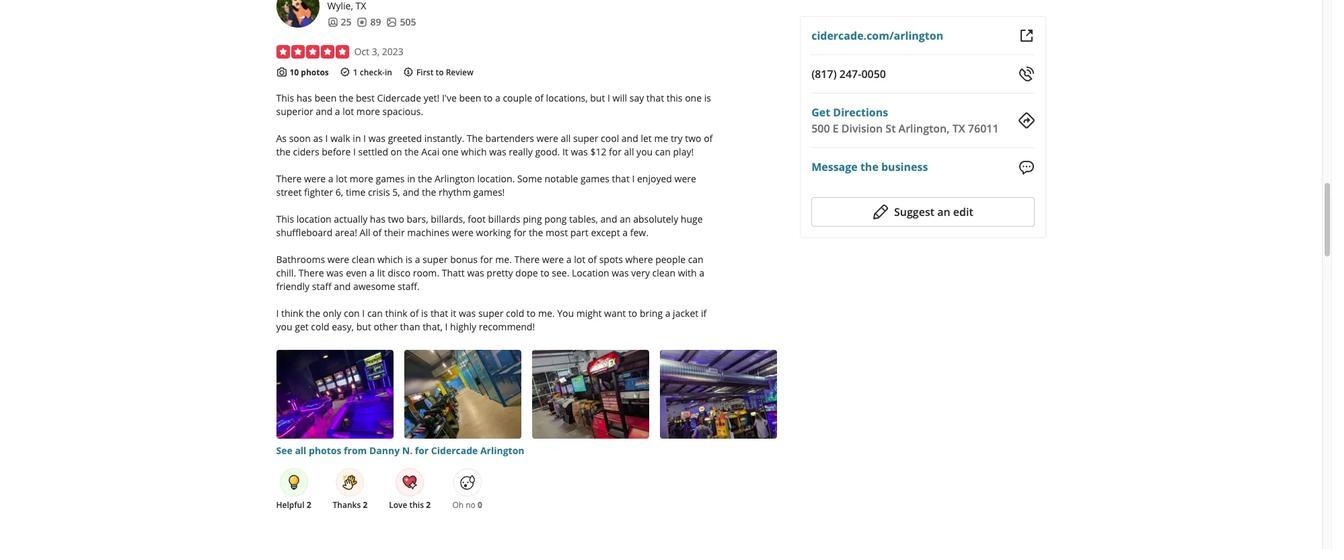 Task type: vqa. For each thing, say whether or not it's contained in the screenshot.
Adding
no



Task type: locate. For each thing, give the bounding box(es) containing it.
games
[[376, 173, 405, 185], [581, 173, 610, 185]]

arlington up rhythm
[[435, 173, 475, 185]]

some
[[517, 173, 542, 185]]

spots
[[599, 253, 623, 266]]

0 vertical spatial this
[[667, 92, 683, 105]]

me. inside "bathrooms were clean which is a super bonus for me. there were a lot of spots where people can chill. there was even a lit disco room. thatt was pretty dope to see. location was very clean with a friendly staff and awesome staff."
[[495, 253, 512, 266]]

for inside "bathrooms were clean which is a super bonus for me. there were a lot of spots where people can chill. there was even a lit disco room. thatt was pretty dope to see. location was very clean with a friendly staff and awesome staff."
[[480, 253, 493, 266]]

been down '10 photos' link
[[315, 92, 337, 105]]

0 horizontal spatial clean
[[352, 253, 375, 266]]

lot up location
[[574, 253, 586, 266]]

cold up the recommend!
[[506, 307, 524, 320]]

this right love on the bottom left of page
[[410, 500, 424, 511]]

89
[[370, 15, 381, 28]]

1 horizontal spatial super
[[478, 307, 504, 320]]

this location actually has two bars, billards, foot billards ping pong tables, and an absolutely huge shuffleboard area! all of their machines were working for the most part except a few.
[[276, 213, 703, 239]]

enjoyed
[[637, 173, 672, 185]]

that left it
[[431, 307, 448, 320]]

dope
[[516, 267, 538, 280]]

for inside this location actually has two bars, billards, foot billards ping pong tables, and an absolutely huge shuffleboard area! all of their machines were working for the most part except a few.
[[514, 226, 527, 239]]

been right i've on the left top
[[459, 92, 481, 105]]

one
[[685, 92, 702, 105], [442, 146, 459, 158]]

for right 'n.'
[[415, 444, 429, 457]]

0 horizontal spatial cidercade
[[377, 92, 421, 105]]

acai
[[422, 146, 440, 158]]

2 vertical spatial there
[[299, 267, 324, 280]]

1 think from the left
[[281, 307, 304, 320]]

1 horizontal spatial cidercade
[[431, 444, 478, 457]]

10
[[290, 67, 299, 78]]

two inside this location actually has two bars, billards, foot billards ping pong tables, and an absolutely huge shuffleboard area! all of their machines were working for the most part except a few.
[[388, 213, 404, 226]]

think up other
[[385, 307, 408, 320]]

one inside as soon as i walk in i was greeted instantly. the bartenders were all super cool and let me try two of the ciders before i settled on the acai one which was really good. it was $12 for all you can play!
[[442, 146, 459, 158]]

1 vertical spatial super
[[423, 253, 448, 266]]

i right the before in the top of the page
[[353, 146, 356, 158]]

helpful
[[276, 500, 305, 511]]

super up $12
[[573, 132, 599, 145]]

the inside button
[[861, 160, 879, 175]]

and up except
[[601, 213, 618, 226]]

the up get
[[306, 307, 320, 320]]

games down $12
[[581, 173, 610, 185]]

the left best
[[339, 92, 354, 105]]

0 vertical spatial me.
[[495, 253, 512, 266]]

0 horizontal spatial super
[[423, 253, 448, 266]]

can inside as soon as i walk in i was greeted instantly. the bartenders were all super cool and let me try two of the ciders before i settled on the acai one which was really good. it was $12 for all you can play!
[[655, 146, 671, 158]]

one inside 'this has been the best cidercade yet! i've been to a couple of locations, but i will say that this one is superior and a lot more spacious.'
[[685, 92, 702, 105]]

16 first v2 image
[[403, 67, 414, 77]]

this inside 'this has been the best cidercade yet! i've been to a couple of locations, but i will say that this one is superior and a lot more spacious.'
[[276, 92, 294, 105]]

a left 'couple'
[[495, 92, 501, 105]]

i inside "there were a lot more games in the arlington location. some notable games that i enjoyed were street fighter 6, time crisis 5, and the rhythm games!"
[[632, 173, 635, 185]]

one down instantly.
[[442, 146, 459, 158]]

lot up 6,
[[336, 173, 347, 185]]

1 horizontal spatial an
[[938, 204, 951, 219]]

0 horizontal spatial games
[[376, 173, 405, 185]]

2023
[[382, 45, 404, 58]]

this for this has been the best cidercade yet! i've been to a couple of locations, but i will say that this one is superior and a lot more spacious.
[[276, 92, 294, 105]]

super inside as soon as i walk in i was greeted instantly. the bartenders were all super cool and let me try two of the ciders before i settled on the acai one which was really good. it was $12 for all you can play!
[[573, 132, 599, 145]]

0 vertical spatial arlington
[[435, 173, 475, 185]]

arlington for cidercade
[[480, 444, 525, 457]]

games up 5,
[[376, 173, 405, 185]]

that left enjoyed
[[612, 173, 630, 185]]

me. left you
[[538, 307, 555, 320]]

0 vertical spatial that
[[647, 92, 664, 105]]

it
[[563, 146, 569, 158]]

16 review v2 image
[[357, 17, 368, 27]]

1 vertical spatial lot
[[336, 173, 347, 185]]

for up pretty
[[480, 253, 493, 266]]

2 horizontal spatial (2 reactions) element
[[426, 500, 431, 511]]

suggest an edit button
[[812, 197, 1035, 227]]

to left 'couple'
[[484, 92, 493, 105]]

0 horizontal spatial but
[[356, 321, 371, 333]]

were down "foot"
[[452, 226, 474, 239]]

505
[[400, 15, 416, 28]]

a up 'fighter'
[[328, 173, 334, 185]]

2 vertical spatial is
[[421, 307, 428, 320]]

1 this from the top
[[276, 92, 294, 105]]

see.
[[552, 267, 570, 280]]

2 games from the left
[[581, 173, 610, 185]]

(2 reactions) element for thanks 2
[[363, 500, 368, 511]]

that inside "there were a lot more games in the arlington location. some notable games that i enjoyed were street fighter 6, time crisis 5, and the rhythm games!"
[[612, 173, 630, 185]]

24 pencil v2 image
[[873, 204, 889, 220]]

crisis
[[368, 186, 390, 199]]

2 this from the top
[[276, 213, 294, 226]]

two inside as soon as i walk in i was greeted instantly. the bartenders were all super cool and let me try two of the ciders before i settled on the acai one which was really good. it was $12 for all you can play!
[[685, 132, 702, 145]]

absolutely
[[633, 213, 679, 226]]

me. inside i think the only con i can think of is that it was super cold to me. you might want to bring a jacket if you get cold easy, but other than that, i highly recommend!
[[538, 307, 555, 320]]

to inside "bathrooms were clean which is a super bonus for me. there were a lot of spots where people can chill. there was even a lit disco room. thatt was pretty dope to see. location was very clean with a friendly staff and awesome staff."
[[541, 267, 550, 280]]

of inside this location actually has two bars, billards, foot billards ping pong tables, and an absolutely huge shuffleboard area! all of their machines were working for the most part except a few.
[[373, 226, 382, 239]]

1 horizontal spatial is
[[421, 307, 428, 320]]

247-
[[840, 67, 862, 81]]

0 vertical spatial cidercade
[[377, 92, 421, 105]]

2 vertical spatial that
[[431, 307, 448, 320]]

a left few.
[[623, 226, 628, 239]]

1 horizontal spatial which
[[461, 146, 487, 158]]

2 vertical spatial all
[[295, 444, 306, 457]]

1 horizontal spatial games
[[581, 173, 610, 185]]

of
[[535, 92, 544, 105], [704, 132, 713, 145], [373, 226, 382, 239], [588, 253, 597, 266], [410, 307, 419, 320]]

were down play!
[[675, 173, 696, 185]]

in left 16 first v2 image
[[385, 67, 392, 78]]

clean up even
[[352, 253, 375, 266]]

e
[[833, 121, 839, 136]]

reviews element
[[357, 15, 381, 29]]

than
[[400, 321, 420, 333]]

there up street
[[276, 173, 302, 185]]

to left the see.
[[541, 267, 550, 280]]

billards,
[[431, 213, 466, 226]]

staff
[[312, 280, 332, 293]]

i left will
[[608, 92, 610, 105]]

1 horizontal spatial one
[[685, 92, 702, 105]]

1 vertical spatial cidercade
[[431, 444, 478, 457]]

1 vertical spatial you
[[276, 321, 292, 333]]

24 phone v2 image
[[1019, 66, 1035, 82]]

for down cool in the top left of the page
[[609, 146, 622, 158]]

me. up pretty
[[495, 253, 512, 266]]

this inside this location actually has two bars, billards, foot billards ping pong tables, and an absolutely huge shuffleboard area! all of their machines were working for the most part except a few.
[[276, 213, 294, 226]]

an left edit
[[938, 204, 951, 219]]

the right message
[[861, 160, 879, 175]]

i think the only con i can think of is that it was super cold to me. you might want to bring a jacket if you get cold easy, but other than that, i highly recommend!
[[276, 307, 707, 333]]

want
[[604, 307, 626, 320]]

of inside as soon as i walk in i was greeted instantly. the bartenders were all super cool and let me try two of the ciders before i settled on the acai one which was really good. it was $12 for all you can play!
[[704, 132, 713, 145]]

1 vertical spatial in
[[353, 132, 361, 145]]

0 vertical spatial this
[[276, 92, 294, 105]]

there up "staff"
[[299, 267, 324, 280]]

2 horizontal spatial in
[[407, 173, 415, 185]]

but
[[590, 92, 605, 105], [356, 321, 371, 333]]

1 games from the left
[[376, 173, 405, 185]]

0 horizontal spatial all
[[295, 444, 306, 457]]

as
[[313, 132, 323, 145]]

(2 reactions) element right 'thanks'
[[363, 500, 368, 511]]

1 horizontal spatial think
[[385, 307, 408, 320]]

a right bring at the left of page
[[665, 307, 671, 320]]

0 vertical spatial has
[[297, 92, 312, 105]]

0 vertical spatial is
[[704, 92, 711, 105]]

think
[[281, 307, 304, 320], [385, 307, 408, 320]]

this inside 'this has been the best cidercade yet! i've been to a couple of locations, but i will say that this one is superior and a lot more spacious.'
[[667, 92, 683, 105]]

0 vertical spatial but
[[590, 92, 605, 105]]

1 horizontal spatial (2 reactions) element
[[363, 500, 368, 511]]

2 horizontal spatial all
[[624, 146, 634, 158]]

except
[[591, 226, 620, 239]]

0 horizontal spatial arlington
[[435, 173, 475, 185]]

and inside as soon as i walk in i was greeted instantly. the bartenders were all super cool and let me try two of the ciders before i settled on the acai one which was really good. it was $12 for all you can play!
[[622, 132, 639, 145]]

arlington
[[435, 173, 475, 185], [480, 444, 525, 457]]

1 vertical spatial has
[[370, 213, 386, 226]]

0 vertical spatial two
[[685, 132, 702, 145]]

0 horizontal spatial has
[[297, 92, 312, 105]]

games!
[[474, 186, 505, 199]]

is inside 'this has been the best cidercade yet! i've been to a couple of locations, but i will say that this one is superior and a lot more spacious.'
[[704, 92, 711, 105]]

photos down 5 star rating image
[[301, 67, 329, 78]]

disco
[[388, 267, 411, 280]]

was down the spots
[[612, 267, 629, 280]]

2 horizontal spatial is
[[704, 92, 711, 105]]

i right "as"
[[325, 132, 328, 145]]

you
[[637, 146, 653, 158], [276, 321, 292, 333]]

arlington for the
[[435, 173, 475, 185]]

0 vertical spatial can
[[655, 146, 671, 158]]

more up time
[[350, 173, 373, 185]]

1 horizontal spatial two
[[685, 132, 702, 145]]

the
[[339, 92, 354, 105], [276, 146, 291, 158], [405, 146, 419, 158], [861, 160, 879, 175], [418, 173, 432, 185], [422, 186, 436, 199], [529, 226, 543, 239], [306, 307, 320, 320]]

2 2 from the left
[[363, 500, 368, 511]]

try
[[671, 132, 683, 145]]

2 for helpful 2
[[307, 500, 311, 511]]

(2 reactions) element
[[307, 500, 311, 511], [363, 500, 368, 511], [426, 500, 431, 511]]

highly
[[450, 321, 477, 333]]

to up the recommend!
[[527, 307, 536, 320]]

in
[[385, 67, 392, 78], [353, 132, 361, 145], [407, 173, 415, 185]]

1 been from the left
[[315, 92, 337, 105]]

you
[[557, 307, 574, 320]]

0 horizontal spatial think
[[281, 307, 304, 320]]

5 star rating image
[[276, 45, 349, 59]]

the left rhythm
[[422, 186, 436, 199]]

their
[[384, 226, 405, 239]]

of up than
[[410, 307, 419, 320]]

the down ping
[[529, 226, 543, 239]]

1 vertical spatial one
[[442, 146, 459, 158]]

in inside "there were a lot more games in the arlington location. some notable games that i enjoyed were street fighter 6, time crisis 5, and the rhythm games!"
[[407, 173, 415, 185]]

super up room. at the left
[[423, 253, 448, 266]]

cidercade.com/arlington
[[812, 28, 944, 43]]

2 horizontal spatial super
[[573, 132, 599, 145]]

and down even
[[334, 280, 351, 293]]

all up the it
[[561, 132, 571, 145]]

lot inside "bathrooms were clean which is a super bonus for me. there were a lot of spots where people can chill. there was even a lit disco room. thatt was pretty dope to see. location was very clean with a friendly staff and awesome staff."
[[574, 253, 586, 266]]

review
[[446, 67, 474, 78]]

1 horizontal spatial this
[[667, 92, 683, 105]]

0 horizontal spatial an
[[620, 213, 631, 226]]

oct
[[354, 45, 369, 58]]

get
[[295, 321, 309, 333]]

cidercade up spacious.
[[377, 92, 421, 105]]

cold down the only
[[311, 321, 330, 333]]

0 horizontal spatial been
[[315, 92, 337, 105]]

and
[[316, 105, 333, 118], [622, 132, 639, 145], [403, 186, 420, 199], [601, 213, 618, 226], [334, 280, 351, 293]]

to inside 'this has been the best cidercade yet! i've been to a couple of locations, but i will say that this one is superior and a lot more spacious.'
[[484, 92, 493, 105]]

0 horizontal spatial is
[[406, 253, 413, 266]]

message
[[812, 160, 858, 175]]

0 vertical spatial more
[[357, 105, 380, 118]]

2 right helpful
[[307, 500, 311, 511]]

for
[[609, 146, 622, 158], [514, 226, 527, 239], [480, 253, 493, 266], [415, 444, 429, 457]]

0 horizontal spatial which
[[377, 253, 403, 266]]

has up all
[[370, 213, 386, 226]]

rhythm
[[439, 186, 471, 199]]

1 vertical spatial two
[[388, 213, 404, 226]]

bartenders
[[486, 132, 534, 145]]

friendly
[[276, 280, 310, 293]]

photo of danny n. image
[[276, 0, 319, 28]]

1 vertical spatial more
[[350, 173, 373, 185]]

a up 'walk'
[[335, 105, 340, 118]]

1 vertical spatial can
[[688, 253, 704, 266]]

1 vertical spatial clean
[[653, 267, 676, 280]]

and inside 'this has been the best cidercade yet! i've been to a couple of locations, but i will say that this one is superior and a lot more spacious.'
[[316, 105, 333, 118]]

all right $12
[[624, 146, 634, 158]]

and right 5,
[[403, 186, 420, 199]]

1 vertical spatial all
[[624, 146, 634, 158]]

a inside this location actually has two bars, billards, foot billards ping pong tables, and an absolutely huge shuffleboard area! all of their machines were working for the most part except a few.
[[623, 226, 628, 239]]

0 horizontal spatial two
[[388, 213, 404, 226]]

1 horizontal spatial been
[[459, 92, 481, 105]]

2 been from the left
[[459, 92, 481, 105]]

2 vertical spatial can
[[367, 307, 383, 320]]

1 2 from the left
[[307, 500, 311, 511]]

1 vertical spatial this
[[276, 213, 294, 226]]

in up bars,
[[407, 173, 415, 185]]

1 vertical spatial this
[[410, 500, 424, 511]]

16 camera v2 image
[[276, 67, 287, 77]]

$12
[[590, 146, 607, 158]]

2
[[307, 500, 311, 511], [363, 500, 368, 511], [426, 500, 431, 511]]

two right try
[[685, 132, 702, 145]]

0 horizontal spatial 2
[[307, 500, 311, 511]]

message the business
[[812, 160, 928, 175]]

me.
[[495, 253, 512, 266], [538, 307, 555, 320]]

which down the
[[461, 146, 487, 158]]

i inside 'this has been the best cidercade yet! i've been to a couple of locations, but i will say that this one is superior and a lot more spacious.'
[[608, 92, 610, 105]]

0 horizontal spatial me.
[[495, 253, 512, 266]]

0 horizontal spatial you
[[276, 321, 292, 333]]

but left will
[[590, 92, 605, 105]]

0 vertical spatial all
[[561, 132, 571, 145]]

fighter
[[304, 186, 333, 199]]

and left let
[[622, 132, 639, 145]]

1 horizontal spatial you
[[637, 146, 653, 158]]

this
[[667, 92, 683, 105], [410, 500, 424, 511]]

was inside i think the only con i can think of is that it was super cold to me. you might want to bring a jacket if you get cold easy, but other than that, i highly recommend!
[[459, 307, 476, 320]]

1 horizontal spatial arlington
[[480, 444, 525, 457]]

for inside as soon as i walk in i was greeted instantly. the bartenders were all super cool and let me try two of the ciders before i settled on the acai one which was really good. it was $12 for all you can play!
[[609, 146, 622, 158]]

1 horizontal spatial 2
[[363, 500, 368, 511]]

bathrooms
[[276, 253, 325, 266]]

2 horizontal spatial can
[[688, 253, 704, 266]]

that
[[647, 92, 664, 105], [612, 173, 630, 185], [431, 307, 448, 320]]

1 horizontal spatial all
[[561, 132, 571, 145]]

0 horizontal spatial can
[[367, 307, 383, 320]]

but inside i think the only con i can think of is that it was super cold to me. you might want to bring a jacket if you get cold easy, but other than that, i highly recommend!
[[356, 321, 371, 333]]

might
[[577, 307, 602, 320]]

lot up 'walk'
[[343, 105, 354, 118]]

arlington up 0
[[480, 444, 525, 457]]

before
[[322, 146, 351, 158]]

1 horizontal spatial has
[[370, 213, 386, 226]]

the inside this location actually has two bars, billards, foot billards ping pong tables, and an absolutely huge shuffleboard area! all of their machines were working for the most part except a few.
[[529, 226, 543, 239]]

2 think from the left
[[385, 307, 408, 320]]

can down me
[[655, 146, 671, 158]]

of inside 'this has been the best cidercade yet! i've been to a couple of locations, but i will say that this one is superior and a lot more spacious.'
[[535, 92, 544, 105]]

0 vertical spatial cold
[[506, 307, 524, 320]]

(2 reactions) element right helpful
[[307, 500, 311, 511]]

of right 'couple'
[[535, 92, 544, 105]]

(0 reactions) element
[[478, 500, 482, 511]]

6,
[[336, 186, 343, 199]]

only
[[323, 307, 341, 320]]

0 vertical spatial you
[[637, 146, 653, 158]]

1 vertical spatial but
[[356, 321, 371, 333]]

2 (2 reactions) element from the left
[[363, 500, 368, 511]]

of right all
[[373, 226, 382, 239]]

0 vertical spatial in
[[385, 67, 392, 78]]

cidercade
[[377, 92, 421, 105], [431, 444, 478, 457]]

machines
[[407, 226, 450, 239]]

were inside this location actually has two bars, billards, foot billards ping pong tables, and an absolutely huge shuffleboard area! all of their machines were working for the most part except a few.
[[452, 226, 474, 239]]

to
[[436, 67, 444, 78], [484, 92, 493, 105], [541, 267, 550, 280], [527, 307, 536, 320], [629, 307, 638, 320]]

it
[[451, 307, 457, 320]]

1 horizontal spatial but
[[590, 92, 605, 105]]

i left enjoyed
[[632, 173, 635, 185]]

was right it
[[459, 307, 476, 320]]

cidercade right 'n.'
[[431, 444, 478, 457]]

3 (2 reactions) element from the left
[[426, 500, 431, 511]]

two up their at the top of the page
[[388, 213, 404, 226]]

that right the say
[[647, 92, 664, 105]]

1 horizontal spatial cold
[[506, 307, 524, 320]]

in right 'walk'
[[353, 132, 361, 145]]

2 vertical spatial in
[[407, 173, 415, 185]]

but inside 'this has been the best cidercade yet! i've been to a couple of locations, but i will say that this one is superior and a lot more spacious.'
[[590, 92, 605, 105]]

0 horizontal spatial cold
[[311, 321, 330, 333]]

0 vertical spatial one
[[685, 92, 702, 105]]

more inside "there were a lot more games in the arlington location. some notable games that i enjoyed were street fighter 6, time crisis 5, and the rhythm games!"
[[350, 173, 373, 185]]

the
[[467, 132, 483, 145]]

2 vertical spatial super
[[478, 307, 504, 320]]

0 horizontal spatial one
[[442, 146, 459, 158]]

this up the shuffleboard
[[276, 213, 294, 226]]

which up disco
[[377, 253, 403, 266]]

arlington inside "there were a lot more games in the arlington location. some notable games that i enjoyed were street fighter 6, time crisis 5, and the rhythm games!"
[[435, 173, 475, 185]]

0 vertical spatial super
[[573, 132, 599, 145]]

1 (2 reactions) element from the left
[[307, 500, 311, 511]]

0 vertical spatial there
[[276, 173, 302, 185]]

lot inside "there were a lot more games in the arlington location. some notable games that i enjoyed were street fighter 6, time crisis 5, and the rhythm games!"
[[336, 173, 347, 185]]

1 horizontal spatial that
[[612, 173, 630, 185]]

an up few.
[[620, 213, 631, 226]]

to right first
[[436, 67, 444, 78]]

and inside this location actually has two bars, billards, foot billards ping pong tables, and an absolutely huge shuffleboard area! all of their machines were working for the most part except a few.
[[601, 213, 618, 226]]

jacket
[[673, 307, 699, 320]]

0 horizontal spatial (2 reactions) element
[[307, 500, 311, 511]]

soon
[[289, 132, 311, 145]]

0 horizontal spatial that
[[431, 307, 448, 320]]

was up "staff"
[[327, 267, 344, 280]]

there up dope
[[514, 253, 540, 266]]

1 horizontal spatial can
[[655, 146, 671, 158]]

clean down the 'people'
[[653, 267, 676, 280]]

1 vertical spatial arlington
[[480, 444, 525, 457]]

message the business button
[[812, 159, 928, 175]]

which inside "bathrooms were clean which is a super bonus for me. there were a lot of spots where people can chill. there was even a lit disco room. thatt was pretty dope to see. location was very clean with a friendly staff and awesome staff."
[[377, 253, 403, 266]]

more down best
[[357, 105, 380, 118]]

24 directions v2 image
[[1019, 112, 1035, 129]]

that inside i think the only con i can think of is that it was super cold to me. you might want to bring a jacket if you get cold easy, but other than that, i highly recommend!
[[431, 307, 448, 320]]

0 vertical spatial lot
[[343, 105, 354, 118]]

2 vertical spatial lot
[[574, 253, 586, 266]]

of right try
[[704, 132, 713, 145]]

24 message v2 image
[[1019, 159, 1035, 175]]

you left get
[[276, 321, 292, 333]]

photos left from
[[309, 444, 342, 457]]

2 horizontal spatial 2
[[426, 500, 431, 511]]

one up play!
[[685, 92, 702, 105]]

two
[[685, 132, 702, 145], [388, 213, 404, 226]]



Task type: describe. For each thing, give the bounding box(es) containing it.
spacious.
[[383, 105, 423, 118]]

pong
[[545, 213, 567, 226]]

3 2 from the left
[[426, 500, 431, 511]]

i right con
[[362, 307, 365, 320]]

the inside 'this has been the best cidercade yet! i've been to a couple of locations, but i will say that this one is superior and a lot more spacious.'
[[339, 92, 354, 105]]

friends element
[[327, 15, 352, 29]]

of inside i think the only con i can think of is that it was super cold to me. you might want to bring a jacket if you get cold easy, but other than that, i highly recommend!
[[410, 307, 419, 320]]

(2 reactions) element for love this 2
[[426, 500, 431, 511]]

first
[[417, 67, 434, 78]]

and inside "bathrooms were clean which is a super bonus for me. there were a lot of spots where people can chill. there was even a lit disco room. thatt was pretty dope to see. location was very clean with a friendly staff and awesome staff."
[[334, 280, 351, 293]]

let
[[641, 132, 652, 145]]

a right with
[[699, 267, 705, 280]]

has inside 'this has been the best cidercade yet! i've been to a couple of locations, but i will say that this one is superior and a lot more spacious.'
[[297, 92, 312, 105]]

the down greeted
[[405, 146, 419, 158]]

to right want
[[629, 307, 638, 320]]

1 check-in
[[353, 67, 392, 78]]

were up 'fighter'
[[304, 173, 326, 185]]

0 horizontal spatial this
[[410, 500, 424, 511]]

a inside i think the only con i can think of is that it was super cold to me. you might want to bring a jacket if you get cold easy, but other than that, i highly recommend!
[[665, 307, 671, 320]]

edit
[[953, 204, 974, 219]]

ciders
[[293, 146, 319, 158]]

of inside "bathrooms were clean which is a super bonus for me. there were a lot of spots where people can chill. there was even a lit disco room. thatt was pretty dope to see. location was very clean with a friendly staff and awesome staff."
[[588, 253, 597, 266]]

settled
[[358, 146, 388, 158]]

16 photos v2 image
[[387, 17, 397, 27]]

this has been the best cidercade yet! i've been to a couple of locations, but i will say that this one is superior and a lot more spacious.
[[276, 92, 711, 118]]

from
[[344, 444, 367, 457]]

thatt
[[442, 267, 465, 280]]

a left the lit in the left of the page
[[370, 267, 375, 280]]

you inside i think the only con i can think of is that it was super cold to me. you might want to bring a jacket if you get cold easy, but other than that, i highly recommend!
[[276, 321, 292, 333]]

where
[[626, 253, 653, 266]]

a inside "there were a lot more games in the arlington location. some notable games that i enjoyed were street fighter 6, time crisis 5, and the rhythm games!"
[[328, 173, 334, 185]]

thanks
[[333, 500, 361, 511]]

n.
[[402, 444, 413, 457]]

oct 3, 2023
[[354, 45, 404, 58]]

people
[[656, 253, 686, 266]]

instantly.
[[424, 132, 464, 145]]

if
[[701, 307, 707, 320]]

you inside as soon as i walk in i was greeted instantly. the bartenders were all super cool and let me try two of the ciders before i settled on the acai one which was really good. it was $12 for all you can play!
[[637, 146, 653, 158]]

see
[[276, 444, 293, 457]]

suggest
[[894, 204, 935, 219]]

0050
[[862, 67, 886, 81]]

location
[[572, 267, 610, 280]]

16 friends v2 image
[[327, 17, 338, 27]]

in inside as soon as i walk in i was greeted instantly. the bartenders were all super cool and let me try two of the ciders before i settled on the acai one which was really good. it was $12 for all you can play!
[[353, 132, 361, 145]]

has inside this location actually has two bars, billards, foot billards ping pong tables, and an absolutely huge shuffleboard area! all of their machines were working for the most part except a few.
[[370, 213, 386, 226]]

was right the it
[[571, 146, 588, 158]]

was down bonus
[[467, 267, 484, 280]]

even
[[346, 267, 367, 280]]

chill.
[[276, 267, 296, 280]]

bring
[[640, 307, 663, 320]]

awesome
[[353, 280, 395, 293]]

ping
[[523, 213, 542, 226]]

is inside "bathrooms were clean which is a super bonus for me. there were a lot of spots where people can chill. there was even a lit disco room. thatt was pretty dope to see. location was very clean with a friendly staff and awesome staff."
[[406, 253, 413, 266]]

will
[[613, 92, 627, 105]]

suggest an edit
[[894, 204, 974, 219]]

5,
[[393, 186, 400, 199]]

greeted
[[388, 132, 422, 145]]

24 external link v2 image
[[1019, 28, 1035, 44]]

10 photos
[[290, 67, 329, 78]]

photos element
[[387, 15, 416, 29]]

love
[[389, 500, 407, 511]]

were up even
[[328, 253, 349, 266]]

can inside i think the only con i can think of is that it was super cold to me. you might want to bring a jacket if you get cold easy, but other than that, i highly recommend!
[[367, 307, 383, 320]]

shuffleboard
[[276, 226, 333, 239]]

there were a lot more games in the arlington location. some notable games that i enjoyed were street fighter 6, time crisis 5, and the rhythm games!
[[276, 173, 696, 199]]

0
[[478, 500, 482, 511]]

1 vertical spatial there
[[514, 253, 540, 266]]

that inside 'this has been the best cidercade yet! i've been to a couple of locations, but i will say that this one is superior and a lot more spacious.'
[[647, 92, 664, 105]]

oh no 0
[[453, 500, 482, 511]]

an inside suggest an edit button
[[938, 204, 951, 219]]

couple
[[503, 92, 532, 105]]

i right the 'that,'
[[445, 321, 448, 333]]

area!
[[335, 226, 357, 239]]

super inside i think the only con i can think of is that it was super cold to me. you might want to bring a jacket if you get cold easy, but other than that, i highly recommend!
[[478, 307, 504, 320]]

good.
[[535, 146, 560, 158]]

1 vertical spatial photos
[[309, 444, 342, 457]]

get
[[812, 105, 831, 120]]

25
[[341, 15, 352, 28]]

2 for thanks 2
[[363, 500, 368, 511]]

very
[[631, 267, 650, 280]]

can inside "bathrooms were clean which is a super bonus for me. there were a lot of spots where people can chill. there was even a lit disco room. thatt was pretty dope to see. location was very clean with a friendly staff and awesome staff."
[[688, 253, 704, 266]]

an inside this location actually has two bars, billards, foot billards ping pong tables, and an absolutely huge shuffleboard area! all of their machines were working for the most part except a few.
[[620, 213, 631, 226]]

check-
[[360, 67, 385, 78]]

tables,
[[569, 213, 598, 226]]

i up settled
[[364, 132, 366, 145]]

0 vertical spatial photos
[[301, 67, 329, 78]]

say
[[630, 92, 644, 105]]

was up settled
[[369, 132, 386, 145]]

business
[[882, 160, 928, 175]]

working
[[476, 226, 511, 239]]

and inside "there were a lot more games in the arlington location. some notable games that i enjoyed were street fighter 6, time crisis 5, and the rhythm games!"
[[403, 186, 420, 199]]

bars,
[[407, 213, 428, 226]]

tx
[[953, 121, 966, 136]]

get directions link
[[812, 105, 888, 120]]

3,
[[372, 45, 380, 58]]

directions
[[833, 105, 888, 120]]

the down acai
[[418, 173, 432, 185]]

more inside 'this has been the best cidercade yet! i've been to a couple of locations, but i will say that this one is superior and a lot more spacious.'
[[357, 105, 380, 118]]

as soon as i walk in i was greeted instantly. the bartenders were all super cool and let me try two of the ciders before i settled on the acai one which was really good. it was $12 for all you can play!
[[276, 132, 713, 158]]

all
[[360, 226, 370, 239]]

first to review
[[417, 67, 474, 78]]

i down friendly
[[276, 307, 279, 320]]

cidercade inside 'this has been the best cidercade yet! i've been to a couple of locations, but i will say that this one is superior and a lot more spacious.'
[[377, 92, 421, 105]]

is inside i think the only con i can think of is that it was super cold to me. you might want to bring a jacket if you get cold easy, but other than that, i highly recommend!
[[421, 307, 428, 320]]

were inside as soon as i walk in i was greeted instantly. the bartenders were all super cool and let me try two of the ciders before i settled on the acai one which was really good. it was $12 for all you can play!
[[537, 132, 559, 145]]

no
[[466, 500, 476, 511]]

there inside "there were a lot more games in the arlington location. some notable games that i enjoyed were street fighter 6, time crisis 5, and the rhythm games!"
[[276, 173, 302, 185]]

0 vertical spatial clean
[[352, 253, 375, 266]]

recommend!
[[479, 321, 535, 333]]

1 horizontal spatial clean
[[653, 267, 676, 280]]

a up the see.
[[567, 253, 572, 266]]

con
[[344, 307, 360, 320]]

this for this location actually has two bars, billards, foot billards ping pong tables, and an absolutely huge shuffleboard area! all of their machines were working for the most part except a few.
[[276, 213, 294, 226]]

was down bartenders at left top
[[489, 146, 507, 158]]

(2 reactions) element for helpful 2
[[307, 500, 311, 511]]

me
[[654, 132, 668, 145]]

most
[[546, 226, 568, 239]]

lot inside 'this has been the best cidercade yet! i've been to a couple of locations, but i will say that this one is superior and a lot more spacious.'
[[343, 105, 354, 118]]

76011
[[968, 121, 999, 136]]

were up the see.
[[542, 253, 564, 266]]

a up room. at the left
[[415, 253, 420, 266]]

that,
[[423, 321, 443, 333]]

16 check in v2 image
[[340, 67, 351, 77]]

which inside as soon as i walk in i was greeted instantly. the bartenders were all super cool and let me try two of the ciders before i settled on the acai one which was really good. it was $12 for all you can play!
[[461, 146, 487, 158]]

the inside i think the only con i can think of is that it was super cold to me. you might want to bring a jacket if you get cold easy, but other than that, i highly recommend!
[[306, 307, 320, 320]]

part
[[571, 226, 589, 239]]

love this 2
[[389, 500, 431, 511]]

see all photos from danny n. for cidercade arlington
[[276, 444, 525, 457]]

actually
[[334, 213, 368, 226]]

locations,
[[546, 92, 588, 105]]

on
[[391, 146, 402, 158]]

oh
[[453, 500, 464, 511]]

500
[[812, 121, 830, 136]]

bonus
[[450, 253, 478, 266]]

notable
[[545, 173, 578, 185]]

the down as at left
[[276, 146, 291, 158]]

time
[[346, 186, 366, 199]]

1 vertical spatial cold
[[311, 321, 330, 333]]

super inside "bathrooms were clean which is a super bonus for me. there were a lot of spots where people can chill. there was even a lit disco room. thatt was pretty dope to see. location was very clean with a friendly staff and awesome staff."
[[423, 253, 448, 266]]

billards
[[488, 213, 521, 226]]

best
[[356, 92, 375, 105]]



